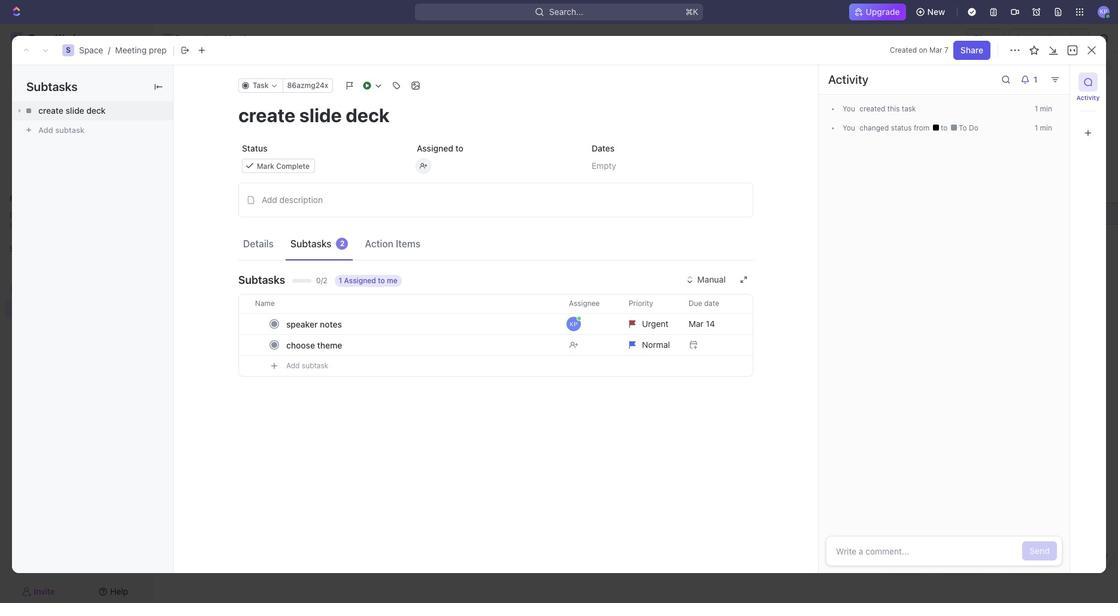 Task type: describe. For each thing, give the bounding box(es) containing it.
create slide deck inside create slide deck link
[[38, 105, 106, 116]]

kp for kp dropdown button to the top
[[1100, 8, 1108, 15]]

meeting prep
[[224, 33, 277, 43]]

min for created this task
[[1040, 104, 1052, 113]]

1 min for created this task
[[1035, 104, 1052, 113]]

due date
[[689, 299, 719, 308]]

0 vertical spatial add task button
[[1035, 60, 1076, 75]]

&
[[1088, 552, 1093, 560]]

0 horizontal spatial add subtask
[[38, 125, 85, 135]]

invite
[[34, 586, 55, 596]]

mar
[[930, 46, 943, 55]]

1 vertical spatial add task button
[[256, 167, 306, 181]]

1 horizontal spatial space
[[175, 33, 199, 43]]

1 vertical spatial subtasks
[[291, 238, 332, 249]]

urgent button
[[622, 313, 682, 335]]

you for you created this task
[[843, 104, 855, 113]]

speaker notes link
[[283, 315, 559, 333]]

click
[[10, 211, 28, 220]]

add
[[49, 211, 62, 220]]

due
[[689, 299, 702, 308]]

86azmg24x
[[287, 81, 328, 90]]

1 horizontal spatial add task
[[270, 170, 302, 178]]

2 vertical spatial add task button
[[210, 228, 255, 243]]

from
[[914, 123, 930, 132]]

|
[[173, 44, 175, 56]]

Edit task name text field
[[238, 104, 754, 126]]

2 horizontal spatial space, , element
[[163, 34, 173, 43]]

0 vertical spatial assigned
[[417, 143, 453, 153]]

task
[[902, 104, 916, 113]]

0 vertical spatial share
[[974, 33, 997, 43]]

0 horizontal spatial deck
[[86, 105, 106, 116]]

manual
[[697, 274, 726, 285]]

changed status from
[[858, 123, 932, 132]]

description
[[279, 195, 323, 205]]

0/2
[[316, 276, 327, 285]]

activity inside task sidebar content section
[[828, 72, 869, 86]]

sidebar.
[[10, 220, 36, 229]]

mark
[[257, 161, 274, 170]]

0 horizontal spatial assigned
[[344, 276, 376, 285]]

add down automations button
[[1040, 63, 1054, 72]]

docs link
[[5, 99, 147, 118]]

assignee button
[[562, 294, 622, 313]]

excel & csv
[[1069, 552, 1108, 560]]

action items
[[365, 238, 421, 249]]

you created this task
[[843, 104, 916, 113]]

to left the to do
[[941, 123, 950, 132]]

0 vertical spatial meeting
[[224, 33, 256, 43]]

search
[[894, 62, 922, 72]]

upgrade
[[866, 7, 900, 17]]

1 horizontal spatial meeting prep link
[[209, 31, 280, 46]]

1 horizontal spatial deck
[[263, 209, 282, 219]]

add description button
[[243, 190, 749, 210]]

activity inside task sidebar navigation tab list
[[1077, 94, 1100, 101]]

1 vertical spatial add subtask button
[[238, 356, 785, 376]]

created
[[860, 104, 886, 113]]

home
[[29, 62, 52, 72]]

1 vertical spatial share
[[961, 45, 984, 55]]

your
[[104, 211, 119, 220]]

spaces
[[10, 244, 35, 253]]

favorites button
[[5, 192, 53, 206]]

task inside dropdown button
[[253, 81, 269, 90]]

0 vertical spatial create
[[38, 105, 63, 116]]

kp for leftmost kp dropdown button
[[570, 320, 578, 328]]

new button
[[911, 2, 952, 22]]

priority button
[[622, 294, 682, 313]]

excel
[[1069, 552, 1086, 560]]

normal button
[[622, 334, 682, 356]]

1 down 1 dropdown button on the right top of page
[[1035, 104, 1038, 113]]

add up add description
[[270, 170, 284, 178]]

space, , element inside sidebar navigation
[[11, 283, 23, 295]]

s for middle space, , 'element'
[[66, 46, 71, 55]]

1 button
[[1016, 70, 1046, 89]]

space inside the space / meeting prep |
[[79, 45, 103, 55]]

min for changed status from
[[1040, 123, 1052, 132]]

details button
[[238, 232, 279, 255]]

created on mar 7
[[890, 46, 949, 55]]

board
[[214, 62, 238, 72]]

assignee
[[569, 299, 600, 308]]

urgent
[[642, 319, 669, 329]]

0 vertical spatial add subtask button
[[12, 120, 173, 140]]

customize
[[982, 62, 1024, 72]]

0 horizontal spatial subtask
[[55, 125, 85, 135]]

status
[[891, 123, 912, 132]]

choose
[[286, 340, 315, 350]]

items
[[396, 238, 421, 249]]

on
[[919, 46, 928, 55]]

7
[[945, 46, 949, 55]]

to add favorites to your sidebar.
[[10, 211, 119, 229]]

⌘k
[[685, 7, 698, 17]]

0 vertical spatial /
[[204, 33, 207, 43]]

0 vertical spatial subtasks
[[26, 80, 78, 93]]

2 inside button
[[296, 209, 301, 218]]

speaker notes
[[286, 319, 342, 329]]

search button
[[879, 59, 925, 76]]

space link
[[79, 45, 103, 55]]

add down docs
[[38, 125, 53, 135]]

1 horizontal spatial subtasks
[[238, 273, 285, 286]]

share button up customize button
[[967, 29, 1004, 48]]

1 down search tasks... text box
[[1035, 123, 1038, 132]]

action
[[365, 238, 393, 249]]

share button right 7
[[953, 41, 991, 60]]

invite button
[[5, 583, 72, 600]]

to left me
[[378, 276, 385, 285]]

automations
[[1016, 33, 1066, 43]]

favorites
[[10, 194, 41, 203]]

to left do
[[959, 123, 967, 132]]

task sidebar content section
[[816, 65, 1070, 573]]

task button
[[238, 78, 283, 93]]

to down the edit task name text box
[[456, 143, 464, 153]]

0 horizontal spatial kp button
[[562, 313, 622, 335]]

list link
[[176, 59, 192, 76]]

1 vertical spatial create
[[215, 209, 240, 219]]

mark complete button
[[238, 155, 404, 177]]

customize button
[[966, 59, 1027, 76]]

1 right 0/2
[[339, 276, 342, 285]]

empty
[[592, 161, 616, 171]]



Task type: vqa. For each thing, say whether or not it's contained in the screenshot.
leftmost Activity
yes



Task type: locate. For each thing, give the bounding box(es) containing it.
1 vertical spatial activity
[[1077, 94, 1100, 101]]

0 vertical spatial kp button
[[1094, 2, 1114, 22]]

1 vertical spatial create slide deck
[[215, 209, 282, 219]]

meeting prep link left |
[[115, 45, 167, 55]]

0 vertical spatial subtask
[[55, 125, 85, 135]]

1 vertical spatial add task
[[270, 170, 302, 178]]

1 vertical spatial prep
[[149, 45, 167, 55]]

slide up details button
[[242, 209, 261, 219]]

docs
[[29, 103, 49, 113]]

subtasks up name
[[238, 273, 285, 286]]

board link
[[212, 59, 238, 76]]

date
[[704, 299, 719, 308]]

changed
[[860, 123, 889, 132]]

1 up search tasks... text box
[[1034, 74, 1038, 84]]

0 vertical spatial deck
[[86, 105, 106, 116]]

this
[[888, 104, 900, 113]]

2 you from the top
[[843, 123, 855, 132]]

1 horizontal spatial add subtask
[[286, 361, 328, 370]]

1 vertical spatial kp button
[[562, 313, 622, 335]]

create up "dashboards"
[[38, 105, 63, 116]]

add description
[[262, 195, 323, 205]]

to left your
[[95, 211, 102, 220]]

1 horizontal spatial slide
[[242, 209, 261, 219]]

meeting prep link
[[209, 31, 280, 46], [115, 45, 167, 55]]

choose theme link
[[283, 336, 559, 354]]

create slide deck link
[[12, 101, 173, 120]]

add subtask down 'docs' link
[[38, 125, 85, 135]]

1 horizontal spatial assigned
[[417, 143, 453, 153]]

2 vertical spatial s
[[14, 284, 19, 293]]

1 vertical spatial deck
[[263, 209, 282, 219]]

0 vertical spatial add subtask
[[38, 125, 85, 135]]

send
[[1030, 546, 1050, 556]]

share
[[974, 33, 997, 43], [961, 45, 984, 55]]

prep inside the space / meeting prep |
[[149, 45, 167, 55]]

/ inside the space / meeting prep |
[[108, 45, 110, 55]]

2
[[296, 209, 301, 218], [340, 239, 345, 248]]

0 vertical spatial space
[[175, 33, 199, 43]]

s inside s space /
[[166, 35, 170, 42]]

1 vertical spatial add subtask
[[286, 361, 328, 370]]

activity
[[828, 72, 869, 86], [1077, 94, 1100, 101]]

deck up the dashboards link
[[86, 105, 106, 116]]

1 vertical spatial subtask
[[302, 361, 328, 370]]

s inside navigation
[[14, 284, 19, 293]]

subtask down choose theme
[[302, 361, 328, 370]]

0 vertical spatial 2
[[296, 209, 301, 218]]

1 horizontal spatial meeting
[[224, 33, 256, 43]]

2 down description
[[296, 209, 301, 218]]

1 horizontal spatial s
[[66, 46, 71, 55]]

s down spaces
[[14, 284, 19, 293]]

normal
[[642, 340, 670, 350]]

1 horizontal spatial activity
[[1077, 94, 1100, 101]]

1 horizontal spatial subtask
[[302, 361, 328, 370]]

meeting
[[224, 33, 256, 43], [115, 45, 147, 55]]

1 1 min from the top
[[1035, 104, 1052, 113]]

send button
[[1023, 541, 1057, 561]]

1 min
[[1035, 104, 1052, 113], [1035, 123, 1052, 132]]

1 horizontal spatial create slide deck
[[215, 209, 282, 219]]

1 vertical spatial assigned
[[344, 276, 376, 285]]

0 vertical spatial 1 min
[[1035, 104, 1052, 113]]

1 vertical spatial s
[[66, 46, 71, 55]]

priority
[[629, 299, 653, 308]]

complete
[[276, 161, 310, 170]]

0 vertical spatial kp
[[1100, 8, 1108, 15]]

2 1 min from the top
[[1035, 123, 1052, 132]]

1 vertical spatial kp
[[570, 320, 578, 328]]

space, , element down spaces
[[11, 283, 23, 295]]

0 horizontal spatial s
[[14, 284, 19, 293]]

0 horizontal spatial space, , element
[[11, 283, 23, 295]]

add task
[[1040, 63, 1072, 72], [270, 170, 302, 178], [215, 230, 250, 240]]

meeting inside the space / meeting prep |
[[115, 45, 147, 55]]

add down choose at the bottom left of page
[[286, 361, 300, 370]]

share button
[[967, 29, 1004, 48], [953, 41, 991, 60]]

0 vertical spatial min
[[1040, 104, 1052, 113]]

add subtask
[[38, 125, 85, 135], [286, 361, 328, 370]]

dates
[[592, 143, 615, 153]]

1 vertical spatial 1 min
[[1035, 123, 1052, 132]]

1 vertical spatial min
[[1040, 123, 1052, 132]]

assigned to
[[417, 143, 464, 153]]

2 horizontal spatial subtasks
[[291, 238, 332, 249]]

1 horizontal spatial 2
[[340, 239, 345, 248]]

1 vertical spatial space, , element
[[62, 44, 74, 56]]

dashboards
[[29, 123, 75, 134]]

upgrade link
[[849, 4, 906, 20]]

prep left |
[[149, 45, 167, 55]]

action items button
[[360, 232, 425, 255]]

space, , element
[[163, 34, 173, 43], [62, 44, 74, 56], [11, 283, 23, 295]]

1 vertical spatial /
[[108, 45, 110, 55]]

0 vertical spatial create slide deck
[[38, 105, 106, 116]]

subtasks down 2 button
[[291, 238, 332, 249]]

subtask down 'docs' link
[[55, 125, 85, 135]]

0 vertical spatial space, , element
[[163, 34, 173, 43]]

0 horizontal spatial kp
[[570, 320, 578, 328]]

add subtask button
[[12, 120, 173, 140], [238, 356, 785, 376]]

excel & csv link
[[1055, 540, 1112, 570]]

hide button
[[928, 59, 964, 76]]

you left changed
[[843, 123, 855, 132]]

choose theme
[[286, 340, 342, 350]]

meeting right space link
[[115, 45, 147, 55]]

space, , element up home link
[[62, 44, 74, 56]]

prep
[[259, 33, 277, 43], [149, 45, 167, 55]]

1 vertical spatial meeting
[[115, 45, 147, 55]]

2 vertical spatial space, , element
[[11, 283, 23, 295]]

meeting up board
[[224, 33, 256, 43]]

1 min from the top
[[1040, 104, 1052, 113]]

0 vertical spatial slide
[[66, 105, 84, 116]]

s space /
[[166, 33, 207, 43]]

prep up 'task' dropdown button
[[259, 33, 277, 43]]

to do
[[957, 123, 979, 132]]

new
[[928, 7, 945, 17]]

1 vertical spatial space
[[79, 45, 103, 55]]

notes
[[320, 319, 342, 329]]

0 horizontal spatial space
[[79, 45, 103, 55]]

prep inside 'link'
[[259, 33, 277, 43]]

add
[[1040, 63, 1054, 72], [38, 125, 53, 135], [270, 170, 284, 178], [262, 195, 277, 205], [215, 230, 230, 240], [286, 361, 300, 370]]

1 min for changed status from
[[1035, 123, 1052, 132]]

create slide deck up the dashboards link
[[38, 105, 106, 116]]

task
[[1056, 63, 1072, 72], [253, 81, 269, 90], [286, 170, 302, 178], [233, 230, 250, 240]]

1 horizontal spatial create
[[215, 209, 240, 219]]

add left description
[[262, 195, 277, 205]]

0 horizontal spatial add task
[[215, 230, 250, 240]]

1 assigned to me
[[339, 276, 398, 285]]

created
[[890, 46, 917, 55]]

2 vertical spatial subtasks
[[238, 273, 285, 286]]

/
[[204, 33, 207, 43], [108, 45, 110, 55]]

0 horizontal spatial /
[[108, 45, 110, 55]]

2 button
[[285, 208, 302, 220]]

empty button
[[588, 155, 754, 177]]

you for you
[[843, 123, 855, 132]]

0 horizontal spatial activity
[[828, 72, 869, 86]]

1 inside dropdown button
[[1034, 74, 1038, 84]]

deck left 2 button
[[263, 209, 282, 219]]

search...
[[549, 7, 583, 17]]

0 horizontal spatial create
[[38, 105, 63, 116]]

1 you from the top
[[843, 104, 855, 113]]

0 horizontal spatial meeting prep link
[[115, 45, 167, 55]]

home link
[[5, 58, 147, 77]]

to left add
[[40, 211, 47, 220]]

add left details button
[[215, 230, 230, 240]]

Search tasks... text field
[[991, 87, 1111, 105]]

s up home link
[[66, 46, 71, 55]]

0 horizontal spatial subtasks
[[26, 80, 78, 93]]

add subtask down choose at the bottom left of page
[[286, 361, 328, 370]]

0 vertical spatial you
[[843, 104, 855, 113]]

share right 7
[[961, 45, 984, 55]]

favorites
[[64, 211, 93, 220]]

inbox
[[29, 83, 50, 93]]

min down 1 dropdown button on the right top of page
[[1040, 104, 1052, 113]]

0 vertical spatial activity
[[828, 72, 869, 86]]

inbox link
[[5, 78, 147, 98]]

0 horizontal spatial add subtask button
[[12, 120, 173, 140]]

name
[[255, 299, 275, 308]]

2 horizontal spatial s
[[166, 35, 170, 42]]

invite user image
[[22, 586, 32, 597]]

1 vertical spatial 2
[[340, 239, 345, 248]]

share up customize button
[[974, 33, 997, 43]]

2 min from the top
[[1040, 123, 1052, 132]]

2 vertical spatial add task
[[215, 230, 250, 240]]

theme
[[317, 340, 342, 350]]

s
[[166, 35, 170, 42], [66, 46, 71, 55], [14, 284, 19, 293]]

task sidebar navigation tab list
[[1075, 72, 1102, 143]]

1 horizontal spatial kp button
[[1094, 2, 1114, 22]]

csv
[[1095, 552, 1108, 560]]

status
[[242, 143, 268, 153]]

space up |
[[175, 33, 199, 43]]

0 vertical spatial s
[[166, 35, 170, 42]]

2 horizontal spatial add task
[[1040, 63, 1072, 72]]

create slide deck
[[38, 105, 106, 116], [215, 209, 282, 219]]

1 horizontal spatial space, , element
[[62, 44, 74, 56]]

space up home link
[[79, 45, 103, 55]]

2 left action
[[340, 239, 345, 248]]

sidebar navigation
[[0, 24, 153, 603]]

subtasks down the home
[[26, 80, 78, 93]]

1 min down search tasks... text box
[[1035, 123, 1052, 132]]

1
[[1034, 74, 1038, 84], [1035, 104, 1038, 113], [1035, 123, 1038, 132], [339, 276, 342, 285]]

1 horizontal spatial /
[[204, 33, 207, 43]]

0 horizontal spatial create slide deck
[[38, 105, 106, 116]]

dashboards link
[[5, 119, 147, 138]]

hide
[[942, 62, 960, 72]]

me
[[387, 276, 398, 285]]

s up the space / meeting prep |
[[166, 35, 170, 42]]

0 horizontal spatial 2
[[296, 209, 301, 218]]

1 horizontal spatial add subtask button
[[238, 356, 785, 376]]

details
[[243, 238, 274, 249]]

1 vertical spatial slide
[[242, 209, 261, 219]]

0 vertical spatial add task
[[1040, 63, 1072, 72]]

1 min down 1 dropdown button on the right top of page
[[1035, 104, 1052, 113]]

s for space, , 'element' inside the sidebar navigation
[[14, 284, 19, 293]]

space, , element up the space / meeting prep |
[[163, 34, 173, 43]]

1 horizontal spatial kp
[[1100, 8, 1108, 15]]

86azmg24x button
[[282, 78, 333, 93]]

0 horizontal spatial slide
[[66, 105, 84, 116]]

0 vertical spatial prep
[[259, 33, 277, 43]]

kp
[[1100, 8, 1108, 15], [570, 320, 578, 328]]

meeting prep link up board
[[209, 31, 280, 46]]

slide up the dashboards link
[[66, 105, 84, 116]]

1 horizontal spatial prep
[[259, 33, 277, 43]]

create up details button
[[215, 209, 240, 219]]

0 horizontal spatial meeting
[[115, 45, 147, 55]]

0 horizontal spatial prep
[[149, 45, 167, 55]]

automations button
[[1010, 29, 1072, 47]]

list
[[178, 62, 192, 72]]

slide
[[66, 105, 84, 116], [242, 209, 261, 219]]

create slide deck up details button
[[215, 209, 282, 219]]

min down search tasks... text box
[[1040, 123, 1052, 132]]

1 vertical spatial you
[[843, 123, 855, 132]]

you left created
[[843, 104, 855, 113]]

mark complete
[[257, 161, 310, 170]]



